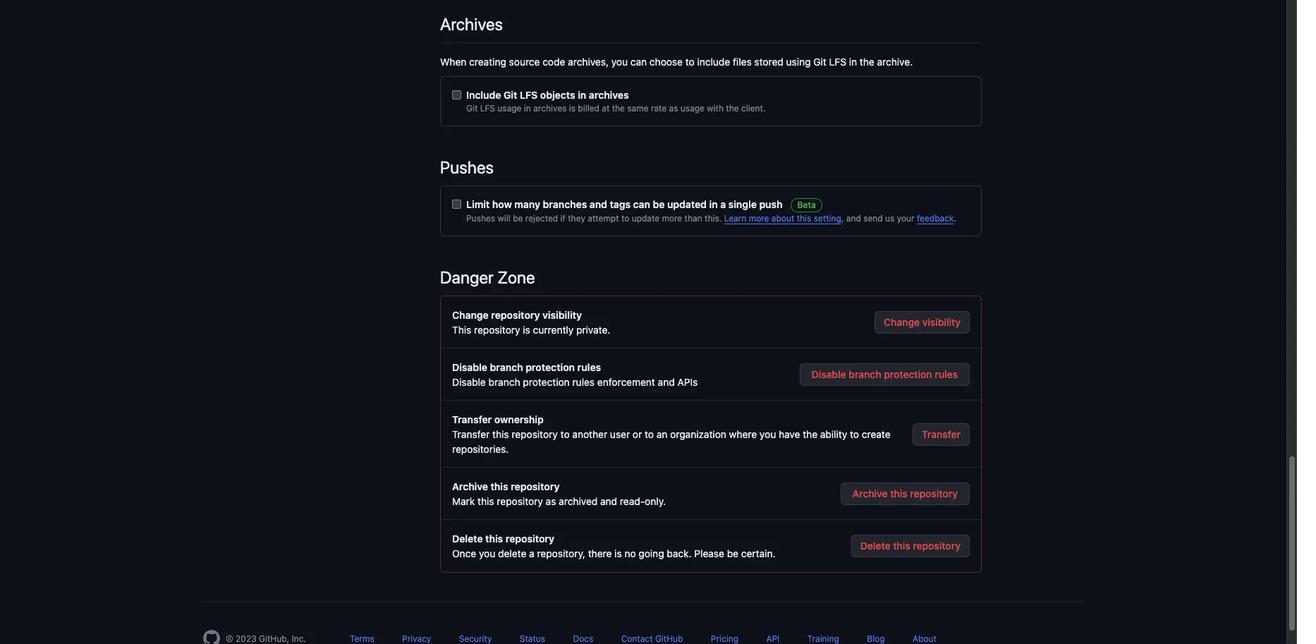 Task type: vqa. For each thing, say whether or not it's contained in the screenshot.
stars image
no



Task type: describe. For each thing, give the bounding box(es) containing it.
1 horizontal spatial be
[[653, 198, 665, 210]]

you inside transfer ownership transfer this repository to another user or to an organization where you         have the ability to create repositories.
[[760, 428, 776, 440]]

archives
[[440, 14, 503, 34]]

choose
[[650, 56, 683, 68]]

organization
[[670, 428, 727, 440]]

ability
[[820, 428, 848, 440]]

single
[[729, 198, 757, 210]]

be inside delete this repository once you delete a repository, there is no going back. please be certain.
[[727, 547, 739, 559]]

pushes for pushes
[[440, 157, 494, 177]]

and inside "archive this repository mark this repository as archived and read-only."
[[600, 495, 617, 507]]

learn
[[724, 213, 747, 224]]

can for be
[[633, 198, 650, 210]]

update
[[632, 213, 660, 224]]

send
[[864, 213, 883, 224]]

visibility inside popup button
[[923, 316, 961, 328]]

push
[[759, 198, 783, 210]]

us
[[885, 213, 895, 224]]

rules for disable branch protection rules disable branch protection rules enforcement and apis
[[578, 361, 601, 373]]

when creating source code archives, you can choose to include files stored using git lfs in the archive.
[[440, 56, 913, 68]]

rules left enforcement
[[573, 376, 595, 388]]

and up attempt
[[590, 198, 607, 210]]

in left archive.
[[849, 56, 857, 68]]

they
[[568, 213, 586, 224]]

delete this repository button
[[851, 535, 970, 557]]

please
[[694, 547, 725, 559]]

2 more from the left
[[749, 213, 769, 224]]

include git lfs objects in archives
[[466, 89, 629, 101]]

the inside transfer ownership transfer this repository to another user or to an organization where you         have the ability to create repositories.
[[803, 428, 818, 440]]

1 usage from the left
[[498, 103, 522, 114]]

this inside transfer ownership transfer this repository to another user or to an organization where you         have the ability to create repositories.
[[492, 428, 509, 440]]

this
[[452, 324, 471, 336]]

limit how many branches and tags can be updated in a single push
[[466, 198, 783, 210]]

or
[[633, 428, 642, 440]]

your
[[897, 213, 915, 224]]

with
[[707, 103, 724, 114]]

branch for disable branch protection rules disable branch protection rules enforcement and apis
[[490, 361, 523, 373]]

git lfs usage in archives is billed at the same rate as usage with the client.
[[466, 103, 766, 114]]

1 horizontal spatial lfs
[[520, 89, 538, 101]]

client.
[[742, 103, 766, 114]]

pushes for pushes will be rejected if they attempt to update more than this. learn more about this setting , and send us your feedback .
[[466, 213, 495, 224]]

repository inside transfer ownership transfer this repository to another user or to an organization where you         have the ability to create repositories.
[[512, 428, 558, 440]]

to left another
[[561, 428, 570, 440]]

another
[[572, 428, 608, 440]]

if
[[561, 213, 566, 224]]

0 horizontal spatial be
[[513, 213, 523, 224]]

delete for delete this repository once you delete a repository, there is no going back. please be certain.
[[452, 533, 483, 545]]

many
[[515, 198, 540, 210]]

and right ','
[[846, 213, 861, 224]]

an
[[657, 428, 668, 440]]

enforcement
[[598, 376, 655, 388]]

have
[[779, 428, 800, 440]]

files
[[733, 56, 752, 68]]

back.
[[667, 547, 692, 559]]

zone
[[497, 267, 535, 287]]

private.
[[576, 324, 611, 336]]

feedback link
[[917, 213, 954, 224]]

rate
[[651, 103, 667, 114]]

transfer for transfer
[[922, 428, 961, 440]]

transfer ownership transfer this repository to another user or to an organization where you         have the ability to create repositories.
[[452, 413, 891, 455]]

change for change visibility
[[884, 316, 920, 328]]

change repository visibility this repository is currently private.
[[452, 309, 611, 336]]

,
[[842, 213, 844, 224]]

protection up ownership
[[523, 376, 570, 388]]

will
[[498, 213, 511, 224]]

attempt
[[588, 213, 619, 224]]

only.
[[645, 495, 666, 507]]

there
[[588, 547, 612, 559]]

delete this repository
[[861, 540, 961, 552]]

0 horizontal spatial archives
[[533, 103, 567, 114]]

disable for disable branch protection rules
[[812, 368, 846, 380]]

limit
[[466, 198, 490, 210]]

updated
[[667, 198, 707, 210]]

setting
[[814, 213, 842, 224]]

this right mark
[[478, 495, 494, 507]]

include
[[466, 89, 501, 101]]

beta
[[798, 200, 816, 210]]

billed
[[578, 103, 600, 114]]

repository inside delete this repository once you delete a repository, there is no going back. please be certain.
[[506, 533, 555, 545]]

code
[[543, 56, 565, 68]]

is for archives
[[569, 103, 576, 114]]

delete this repository once you delete a repository, there is no going back. please be certain.
[[452, 533, 776, 559]]

include
[[697, 56, 730, 68]]

0 horizontal spatial lfs
[[480, 103, 495, 114]]

a inside delete this repository once you delete a repository, there is no going back. please be certain.
[[529, 547, 535, 559]]

the right with on the top
[[726, 103, 739, 114]]

as inside "archive this repository mark this repository as archived and read-only."
[[546, 495, 556, 507]]

stored
[[755, 56, 784, 68]]

1 more from the left
[[662, 213, 682, 224]]

danger
[[440, 267, 494, 287]]

pushes will be rejected if they attempt to update more than this. learn more about this setting , and send us your feedback .
[[466, 213, 957, 224]]

tags
[[610, 198, 631, 210]]

going
[[639, 547, 664, 559]]

Limit how many branches and tags can be updated in a single push checkbox
[[452, 200, 461, 209]]

change visibility button
[[875, 311, 970, 334]]

at
[[602, 103, 610, 114]]

once
[[452, 547, 476, 559]]

in up billed
[[578, 89, 587, 101]]

using
[[786, 56, 811, 68]]

repository,
[[537, 547, 586, 559]]

.
[[954, 213, 957, 224]]

change visibility
[[884, 316, 961, 328]]

1 horizontal spatial as
[[669, 103, 678, 114]]

the left archive.
[[860, 56, 875, 68]]



Task type: locate. For each thing, give the bounding box(es) containing it.
source
[[509, 56, 540, 68]]

0 vertical spatial is
[[569, 103, 576, 114]]

lfs left objects
[[520, 89, 538, 101]]

rules inside button
[[935, 368, 958, 380]]

to left include
[[686, 56, 695, 68]]

you left have
[[760, 428, 776, 440]]

protection for disable branch protection rules
[[884, 368, 932, 380]]

apis
[[678, 376, 698, 388]]

1 vertical spatial a
[[529, 547, 535, 559]]

is inside delete this repository once you delete a repository, there is no going back. please be certain.
[[615, 547, 622, 559]]

more down updated in the top of the page
[[662, 213, 682, 224]]

0 horizontal spatial as
[[546, 495, 556, 507]]

1 vertical spatial lfs
[[520, 89, 538, 101]]

protection inside button
[[884, 368, 932, 380]]

create
[[862, 428, 891, 440]]

archive for archive this repository mark this repository as archived and read-only.
[[452, 480, 488, 492]]

creating
[[469, 56, 506, 68]]

0 vertical spatial archives
[[589, 89, 629, 101]]

0 vertical spatial lfs
[[829, 56, 847, 68]]

archive for archive this repository
[[853, 488, 888, 500]]

archive this repository
[[853, 488, 958, 500]]

branch up ownership
[[489, 376, 520, 388]]

1 vertical spatial as
[[546, 495, 556, 507]]

is for repository
[[523, 324, 530, 336]]

1 vertical spatial pushes
[[466, 213, 495, 224]]

0 vertical spatial as
[[669, 103, 678, 114]]

the right at
[[612, 103, 625, 114]]

0 horizontal spatial visibility
[[543, 309, 582, 321]]

0 vertical spatial can
[[631, 56, 647, 68]]

delete
[[452, 533, 483, 545], [861, 540, 891, 552]]

how
[[492, 198, 512, 210]]

same
[[627, 103, 649, 114]]

0 vertical spatial git
[[814, 56, 827, 68]]

1 vertical spatial is
[[523, 324, 530, 336]]

disable branch protection rules button
[[800, 363, 970, 386]]

1 vertical spatial git
[[504, 89, 517, 101]]

transfer link
[[913, 423, 970, 446]]

1 vertical spatial archives
[[533, 103, 567, 114]]

lfs right using
[[829, 56, 847, 68]]

0 horizontal spatial you
[[479, 547, 495, 559]]

more
[[662, 213, 682, 224], [749, 213, 769, 224]]

1 horizontal spatial more
[[749, 213, 769, 224]]

is left 'no'
[[615, 547, 622, 559]]

delete for delete this repository
[[861, 540, 891, 552]]

to right ability at the right bottom
[[850, 428, 859, 440]]

1 horizontal spatial visibility
[[923, 316, 961, 328]]

protection down change visibility popup button
[[884, 368, 932, 380]]

rejected
[[525, 213, 558, 224]]

2 vertical spatial lfs
[[480, 103, 495, 114]]

branch up create
[[849, 368, 882, 380]]

change
[[452, 309, 489, 321], [884, 316, 920, 328]]

currently
[[533, 324, 574, 336]]

2 horizontal spatial is
[[615, 547, 622, 559]]

can left choose
[[631, 56, 647, 68]]

than
[[685, 213, 702, 224]]

git
[[814, 56, 827, 68], [504, 89, 517, 101], [466, 103, 478, 114]]

you right once
[[479, 547, 495, 559]]

1 horizontal spatial is
[[569, 103, 576, 114]]

Include Git LFS objects in archives checkbox
[[452, 90, 461, 99]]

a
[[720, 198, 726, 210], [529, 547, 535, 559]]

0 horizontal spatial git
[[466, 103, 478, 114]]

archive down create
[[853, 488, 888, 500]]

transfer for transfer ownership transfer this repository to another user or to an organization where you         have the ability to create repositories.
[[452, 413, 492, 425]]

protection
[[526, 361, 575, 373], [884, 368, 932, 380], [523, 376, 570, 388]]

0 horizontal spatial a
[[529, 547, 535, 559]]

1 horizontal spatial archive
[[853, 488, 888, 500]]

branches
[[543, 198, 587, 210]]

archived
[[559, 495, 598, 507]]

protection down currently
[[526, 361, 575, 373]]

mark
[[452, 495, 475, 507]]

archive up mark
[[452, 480, 488, 492]]

1 horizontal spatial delete
[[861, 540, 891, 552]]

in up 'this.'
[[709, 198, 718, 210]]

1 vertical spatial be
[[513, 213, 523, 224]]

branch inside button
[[849, 368, 882, 380]]

disable branch protection rules disable branch protection rules enforcement and apis
[[452, 361, 698, 388]]

can for choose
[[631, 56, 647, 68]]

1 horizontal spatial archives
[[589, 89, 629, 101]]

about
[[772, 213, 795, 224]]

disable branch protection rules
[[812, 368, 958, 380]]

0 horizontal spatial more
[[662, 213, 682, 224]]

0 horizontal spatial change
[[452, 309, 489, 321]]

archive.
[[877, 56, 913, 68]]

2 horizontal spatial git
[[814, 56, 827, 68]]

a right delete
[[529, 547, 535, 559]]

usage down include
[[498, 103, 522, 114]]

archives up at
[[589, 89, 629, 101]]

lfs down include
[[480, 103, 495, 114]]

be right will
[[513, 213, 523, 224]]

you inside delete this repository once you delete a repository, there is no going back. please be certain.
[[479, 547, 495, 559]]

change for change repository visibility this repository is currently private.
[[452, 309, 489, 321]]

archive this repository mark this repository as archived and read-only.
[[452, 480, 666, 507]]

this up delete
[[486, 533, 503, 545]]

1 horizontal spatial a
[[720, 198, 726, 210]]

be up update
[[653, 198, 665, 210]]

rules down change visibility popup button
[[935, 368, 958, 380]]

this down archive this repository button
[[893, 540, 911, 552]]

archive
[[452, 480, 488, 492], [853, 488, 888, 500]]

this down ownership
[[492, 428, 509, 440]]

branch for disable branch protection rules
[[849, 368, 882, 380]]

0 horizontal spatial is
[[523, 324, 530, 336]]

this
[[797, 213, 812, 224], [492, 428, 509, 440], [491, 480, 508, 492], [891, 488, 908, 500], [478, 495, 494, 507], [486, 533, 503, 545], [893, 540, 911, 552]]

no
[[625, 547, 636, 559]]

as left archived
[[546, 495, 556, 507]]

usage left with on the top
[[681, 103, 705, 114]]

to right or
[[645, 428, 654, 440]]

can up update
[[633, 198, 650, 210]]

1 vertical spatial can
[[633, 198, 650, 210]]

1 horizontal spatial change
[[884, 316, 920, 328]]

as
[[669, 103, 678, 114], [546, 495, 556, 507]]

this up delete this repository
[[891, 488, 908, 500]]

2 horizontal spatial be
[[727, 547, 739, 559]]

disable for disable branch protection rules disable branch protection rules enforcement and apis
[[452, 361, 488, 373]]

objects
[[540, 89, 575, 101]]

rules
[[578, 361, 601, 373], [935, 368, 958, 380], [573, 376, 595, 388]]

as right rate
[[669, 103, 678, 114]]

git right include
[[504, 89, 517, 101]]

change up this
[[452, 309, 489, 321]]

branch
[[490, 361, 523, 373], [849, 368, 882, 380], [489, 376, 520, 388]]

delete inside button
[[861, 540, 891, 552]]

ownership
[[495, 413, 544, 425]]

where
[[729, 428, 757, 440]]

is left currently
[[523, 324, 530, 336]]

and left the read-
[[600, 495, 617, 507]]

2 vertical spatial git
[[466, 103, 478, 114]]

to down limit how many branches and tags can be updated in a single push
[[621, 213, 630, 224]]

0 vertical spatial pushes
[[440, 157, 494, 177]]

homepage image
[[203, 630, 220, 644]]

0 horizontal spatial delete
[[452, 533, 483, 545]]

1 horizontal spatial git
[[504, 89, 517, 101]]

0 vertical spatial a
[[720, 198, 726, 210]]

2 horizontal spatial you
[[760, 428, 776, 440]]

0 horizontal spatial usage
[[498, 103, 522, 114]]

0 vertical spatial you
[[612, 56, 628, 68]]

more down 'push'
[[749, 213, 769, 224]]

disable inside button
[[812, 368, 846, 380]]

you right the archives,
[[612, 56, 628, 68]]

change inside popup button
[[884, 316, 920, 328]]

and left apis
[[658, 376, 675, 388]]

2 horizontal spatial lfs
[[829, 56, 847, 68]]

delete inside delete this repository once you delete a repository, there is no going back. please be certain.
[[452, 533, 483, 545]]

change inside 'change repository visibility this repository is currently private.'
[[452, 309, 489, 321]]

and inside disable branch protection rules disable branch protection rules enforcement and apis
[[658, 376, 675, 388]]

archives,
[[568, 56, 609, 68]]

you
[[612, 56, 628, 68], [760, 428, 776, 440], [479, 547, 495, 559]]

pushes down limit
[[466, 213, 495, 224]]

a up 'this.'
[[720, 198, 726, 210]]

pushes up 'limit how many branches and tags can be updated in a single push' checkbox
[[440, 157, 494, 177]]

to
[[686, 56, 695, 68], [621, 213, 630, 224], [561, 428, 570, 440], [645, 428, 654, 440], [850, 428, 859, 440]]

when
[[440, 56, 467, 68]]

git right using
[[814, 56, 827, 68]]

be
[[653, 198, 665, 210], [513, 213, 523, 224], [727, 547, 739, 559]]

repositories.
[[452, 443, 509, 455]]

certain.
[[741, 547, 776, 559]]

protection for disable branch protection rules disable branch protection rules enforcement and apis
[[526, 361, 575, 373]]

this down beta
[[797, 213, 812, 224]]

delete down archive this repository button
[[861, 540, 891, 552]]

this.
[[705, 213, 722, 224]]

in down include git lfs objects in archives
[[524, 103, 531, 114]]

this inside delete this repository once you delete a repository, there is no going back. please be certain.
[[486, 533, 503, 545]]

2 vertical spatial be
[[727, 547, 739, 559]]

1 vertical spatial you
[[760, 428, 776, 440]]

learn more about this setting link
[[724, 213, 842, 224]]

feedback
[[917, 213, 954, 224]]

in
[[849, 56, 857, 68], [578, 89, 587, 101], [524, 103, 531, 114], [709, 198, 718, 210]]

disable
[[452, 361, 488, 373], [812, 368, 846, 380], [452, 376, 486, 388]]

read-
[[620, 495, 645, 507]]

2 vertical spatial you
[[479, 547, 495, 559]]

0 vertical spatial be
[[653, 198, 665, 210]]

1 horizontal spatial you
[[612, 56, 628, 68]]

the right have
[[803, 428, 818, 440]]

archive inside "archive this repository mark this repository as archived and read-only."
[[452, 480, 488, 492]]

be right please
[[727, 547, 739, 559]]

archives down include git lfs objects in archives
[[533, 103, 567, 114]]

archive this repository button
[[841, 483, 970, 505]]

branch down 'change repository visibility this repository is currently private.'
[[490, 361, 523, 373]]

change up the 'disable branch protection rules'
[[884, 316, 920, 328]]

archive inside button
[[853, 488, 888, 500]]

archives
[[589, 89, 629, 101], [533, 103, 567, 114]]

can
[[631, 56, 647, 68], [633, 198, 650, 210]]

git down include
[[466, 103, 478, 114]]

is inside 'change repository visibility this repository is currently private.'
[[523, 324, 530, 336]]

2 usage from the left
[[681, 103, 705, 114]]

danger zone
[[440, 267, 535, 287]]

repository
[[491, 309, 540, 321], [474, 324, 520, 336], [512, 428, 558, 440], [511, 480, 560, 492], [910, 488, 958, 500], [497, 495, 543, 507], [506, 533, 555, 545], [913, 540, 961, 552]]

visibility inside 'change repository visibility this repository is currently private.'
[[543, 309, 582, 321]]

visibility
[[543, 309, 582, 321], [923, 316, 961, 328]]

is
[[569, 103, 576, 114], [523, 324, 530, 336], [615, 547, 622, 559]]

this down repositories.
[[491, 480, 508, 492]]

1 horizontal spatial usage
[[681, 103, 705, 114]]

0 horizontal spatial archive
[[452, 480, 488, 492]]

rules for disable branch protection rules
[[935, 368, 958, 380]]

delete
[[498, 547, 527, 559]]

is left billed
[[569, 103, 576, 114]]

delete up once
[[452, 533, 483, 545]]

2 vertical spatial is
[[615, 547, 622, 559]]

user
[[610, 428, 630, 440]]

rules down private.
[[578, 361, 601, 373]]



